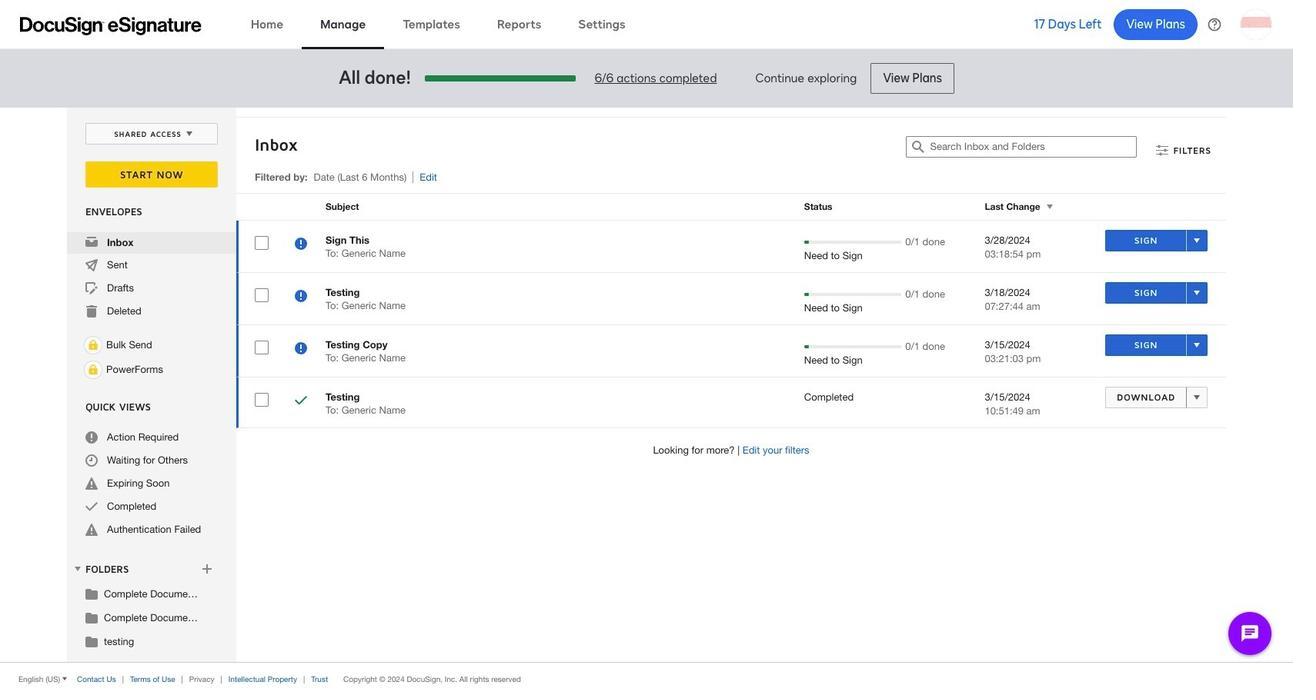 Task type: describe. For each thing, give the bounding box(es) containing it.
lock image
[[84, 336, 102, 355]]

docusign esignature image
[[20, 17, 202, 35]]

secondary navigation region
[[67, 108, 1230, 663]]

folder image
[[85, 588, 98, 601]]

Search Inbox and Folders text field
[[930, 137, 1137, 157]]

2 alert image from the top
[[85, 524, 98, 537]]

trash image
[[85, 306, 98, 318]]

inbox image
[[85, 236, 98, 249]]



Task type: locate. For each thing, give the bounding box(es) containing it.
more info region
[[0, 663, 1293, 696]]

alert image down completed image
[[85, 524, 98, 537]]

draft image
[[85, 283, 98, 295]]

sent image
[[85, 259, 98, 272]]

2 need to sign image from the top
[[295, 343, 307, 357]]

need to sign image
[[295, 290, 307, 305]]

1 vertical spatial folder image
[[85, 636, 98, 648]]

0 vertical spatial need to sign image
[[295, 238, 307, 253]]

action required image
[[85, 432, 98, 444]]

view folders image
[[72, 563, 84, 576]]

completed image
[[295, 395, 307, 410]]

0 vertical spatial alert image
[[85, 478, 98, 490]]

completed image
[[85, 501, 98, 514]]

alert image up completed image
[[85, 478, 98, 490]]

1 vertical spatial need to sign image
[[295, 343, 307, 357]]

need to sign image up need to sign image
[[295, 238, 307, 253]]

your uploaded profile image image
[[1241, 9, 1272, 40]]

alert image
[[85, 478, 98, 490], [85, 524, 98, 537]]

lock image
[[84, 361, 102, 380]]

1 folder image from the top
[[85, 612, 98, 624]]

1 alert image from the top
[[85, 478, 98, 490]]

1 need to sign image from the top
[[295, 238, 307, 253]]

clock image
[[85, 455, 98, 467]]

need to sign image
[[295, 238, 307, 253], [295, 343, 307, 357]]

need to sign image up completed image
[[295, 343, 307, 357]]

folder image
[[85, 612, 98, 624], [85, 636, 98, 648]]

1 vertical spatial alert image
[[85, 524, 98, 537]]

0 vertical spatial folder image
[[85, 612, 98, 624]]

2 folder image from the top
[[85, 636, 98, 648]]



Task type: vqa. For each thing, say whether or not it's contained in the screenshot.
second Lock icon from the bottom of the Secondary Navigation region
no



